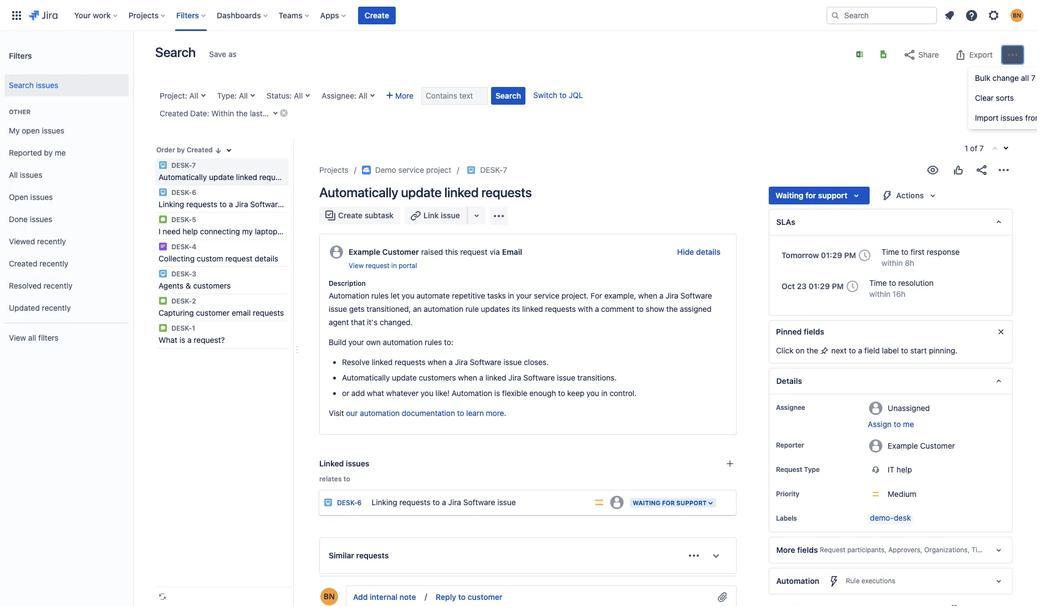 Task type: locate. For each thing, give the bounding box(es) containing it.
all inside all issues link
[[9, 170, 18, 180]]

automatically up add
[[342, 373, 390, 383]]

clockicon image
[[857, 247, 874, 265], [844, 278, 862, 296]]

2 vertical spatial created
[[9, 259, 37, 268]]

0 vertical spatial linking requests to a jira software issue
[[159, 200, 303, 209]]

1 vertical spatial within
[[870, 290, 891, 299]]

jira
[[235, 200, 248, 209], [666, 291, 679, 301], [455, 358, 468, 367], [509, 373, 522, 383], [449, 498, 462, 507]]

in down transitions.
[[602, 389, 608, 398]]

projects inside dropdown button
[[129, 10, 159, 20]]

pm right 23
[[833, 282, 844, 291]]

search inside group
[[9, 80, 34, 90]]

1 vertical spatial time
[[870, 278, 888, 288]]

0 horizontal spatial waiting for support
[[633, 500, 707, 507]]

projects link
[[320, 164, 349, 177]]

primary element
[[7, 0, 827, 31]]

0 vertical spatial within
[[882, 259, 904, 268]]

all inside bulk change all 7 link
[[1022, 73, 1030, 83]]

issue type: it help image
[[324, 499, 333, 508]]

your inside automation rules let you automate repetitive tasks in your service project. for example, when a jira software issue gets transitioned, an automation rule updates its linked requests with a comment to show the assigned agent that it's changed.
[[517, 291, 532, 301]]

0 horizontal spatial service
[[399, 165, 424, 175]]

1 vertical spatial 6
[[358, 499, 362, 508]]

you left like!
[[421, 389, 434, 398]]

bulk change all 7 link
[[969, 69, 1038, 87]]

unassigned
[[888, 404, 931, 413]]

clockicon image left within 8h button
[[857, 247, 874, 265]]

view request in portal
[[349, 262, 417, 270]]

7 up add app image
[[503, 165, 508, 175]]

me for assign to me
[[904, 420, 915, 429]]

order by created
[[156, 146, 213, 154]]

automation down 'more fields'
[[777, 577, 820, 586]]

share
[[919, 50, 940, 59]]

in up its
[[508, 291, 515, 301]]

status:
[[267, 91, 292, 100]]

issues for done issues
[[30, 214, 52, 224]]

recently inside viewed recently link
[[37, 237, 66, 246]]

the left the last
[[236, 109, 248, 118]]

time up within 8h button
[[882, 247, 900, 257]]

customer up portal
[[383, 247, 419, 257]]

customer for example customer raised this request via email
[[383, 247, 419, 257]]

search down 'filters' "dropdown button"
[[155, 44, 196, 60]]

recently for resolved recently
[[44, 281, 73, 290]]

add
[[352, 389, 365, 398]]

clockicon image left within 16h button
[[844, 278, 862, 296]]

0 horizontal spatial details
[[255, 254, 278, 263]]

2
[[299, 109, 303, 118], [192, 297, 196, 306]]

customers up like!
[[419, 373, 456, 383]]

assignee:
[[322, 91, 357, 100]]

0 horizontal spatial customers
[[193, 281, 231, 291]]

you
[[402, 291, 415, 301], [421, 389, 434, 398], [587, 389, 600, 398]]

service request image
[[159, 297, 168, 306]]

automation inside automation rules let you automate repetitive tasks in your service project. for example, when a jira software issue gets transitioned, an automation rule updates its linked requests with a comment to show the assigned agent that it's changed.
[[424, 305, 464, 314]]

details right the hide at the right of the page
[[697, 247, 721, 257]]

4 up collecting
[[192, 243, 197, 251]]

help
[[183, 227, 198, 236], [897, 465, 913, 475]]

similar
[[329, 551, 354, 561]]

created for created recently
[[9, 259, 37, 268]]

linked up link web pages and more 'icon' at the top of page
[[445, 185, 479, 200]]

within left 8h on the right top
[[882, 259, 904, 268]]

demo service project image
[[362, 166, 371, 175]]

0 vertical spatial view
[[349, 262, 364, 270]]

create right apps popup button
[[365, 10, 389, 20]]

0 vertical spatial me
[[55, 148, 66, 157]]

view inside view request in portal link
[[349, 262, 364, 270]]

order
[[156, 146, 175, 154]]

watch options: you are not watching this issue, 0 people watching image
[[927, 164, 940, 177]]

more left search issues using keywords text field
[[395, 91, 414, 100]]

viewed recently
[[9, 237, 66, 246]]

0 horizontal spatial filters
[[9, 51, 32, 60]]

share image
[[976, 164, 989, 177]]

2 vertical spatial when
[[458, 373, 478, 383]]

help right it
[[897, 465, 913, 475]]

when up show
[[639, 291, 658, 301]]

to inside automation rules let you automate repetitive tasks in your service project. for example, when a jira software issue gets transitioned, an automation rule updates its linked requests with a comment to show the assigned agent that it's changed.
[[637, 305, 644, 314]]

open in microsoft excel image
[[856, 50, 865, 59]]

desk-6 link
[[337, 499, 362, 508]]

1 horizontal spatial 3
[[321, 227, 326, 236]]

0 vertical spatial update
[[209, 173, 234, 182]]

all for status: all
[[294, 91, 303, 100]]

desk- up desk-5
[[172, 189, 192, 197]]

0 horizontal spatial in
[[392, 262, 397, 270]]

1 horizontal spatial me
[[904, 420, 915, 429]]

linked right its
[[523, 305, 543, 314]]

automate
[[417, 291, 450, 301]]

me inside button
[[904, 420, 915, 429]]

search for search issues
[[9, 80, 34, 90]]

time inside time to first response within 8h
[[882, 247, 900, 257]]

1 vertical spatial automatically update linked requests
[[320, 185, 532, 200]]

service request image up what
[[159, 324, 168, 333]]

recently for updated recently
[[42, 303, 71, 313]]

view all filters link
[[4, 327, 129, 349]]

notifications image
[[944, 9, 957, 22]]

documentation
[[402, 409, 455, 418]]

0 horizontal spatial for
[[663, 500, 675, 507]]

search
[[155, 44, 196, 60], [9, 80, 34, 90], [496, 91, 522, 100]]

profile image of ben nelson image
[[321, 589, 338, 606]]

automation rules let you automate repetitive tasks in your service project. for example, when a jira software issue gets transitioned, an automation rule updates its linked requests with a comment to show the assigned agent that it's changed.
[[329, 291, 715, 327]]

recently up created recently
[[37, 237, 66, 246]]

example for example customer raised this request via email
[[349, 247, 381, 257]]

0 horizontal spatial customer
[[383, 247, 419, 257]]

actions image
[[998, 164, 1011, 177]]

automatically update linked requests down small icon
[[159, 173, 291, 182]]

view inside view all filters link
[[9, 333, 26, 343]]

1 horizontal spatial linking
[[372, 498, 398, 507]]

request down my
[[225, 254, 253, 263]]

6 right issue type: it help "icon"
[[358, 499, 362, 508]]

jql
[[569, 90, 584, 100]]

link issue button
[[405, 207, 468, 225]]

when down the to:
[[428, 358, 447, 367]]

rules left the to:
[[425, 338, 442, 347]]

help down 5
[[183, 227, 198, 236]]

search inside button
[[496, 91, 522, 100]]

1 service request image from the top
[[159, 215, 168, 224]]

0 vertical spatial all
[[1022, 73, 1030, 83]]

it help image down order
[[159, 161, 168, 170]]

oct
[[782, 282, 796, 291]]

fields for more fields
[[798, 546, 818, 555]]

1 horizontal spatial customer
[[468, 593, 503, 603]]

order by created link
[[155, 143, 224, 156]]

1 horizontal spatial service
[[534, 291, 560, 301]]

all for project: all
[[189, 91, 198, 100]]

is down desk-1
[[180, 336, 185, 345]]

desk- right issue type: it help "icon"
[[337, 499, 358, 508]]

1 horizontal spatial search
[[155, 44, 196, 60]]

within inside time to first response within 8h
[[882, 259, 904, 268]]

1 horizontal spatial by
[[177, 146, 185, 154]]

1 horizontal spatial automatically update linked requests
[[320, 185, 532, 200]]

1 vertical spatial projects
[[320, 165, 349, 175]]

0 vertical spatial your
[[517, 291, 532, 301]]

linking right "desk-6" link
[[372, 498, 398, 507]]

automation inside automation rules let you automate repetitive tasks in your service project. for example, when a jira software issue gets transitioned, an automation rule updates its linked requests with a comment to show the assigned agent that it's changed.
[[329, 291, 370, 301]]

it help image
[[159, 161, 168, 170], [467, 166, 476, 175], [159, 188, 168, 197]]

export button
[[949, 46, 999, 64]]

all right assignee:
[[359, 91, 368, 100]]

view all filters
[[9, 333, 59, 343]]

done
[[9, 214, 28, 224]]

created left small icon
[[187, 146, 213, 154]]

your up its
[[517, 291, 532, 301]]

desk-7 down order by created
[[170, 161, 196, 170]]

recently inside created recently link
[[39, 259, 68, 268]]

when
[[639, 291, 658, 301], [428, 358, 447, 367], [458, 373, 478, 383]]

1 vertical spatial me
[[904, 420, 915, 429]]

0 horizontal spatial 3
[[192, 270, 196, 278]]

desk- for capturing customer email requests
[[172, 297, 192, 306]]

1 horizontal spatial all
[[1022, 73, 1030, 83]]

when for automatically update customers when a linked jira software issue transitions.
[[458, 373, 478, 383]]

waiting up slas
[[776, 191, 804, 200]]

all right change on the right top of page
[[1022, 73, 1030, 83]]

resolved
[[9, 281, 41, 290]]

the right show
[[667, 305, 678, 314]]

demo-
[[871, 514, 894, 523]]

desk- up need
[[172, 216, 192, 224]]

7 right change on the right top of page
[[1032, 73, 1036, 83]]

1 horizontal spatial projects
[[320, 165, 349, 175]]

example up the it help
[[888, 441, 919, 451]]

all right type:
[[239, 91, 248, 100]]

desk- up &
[[172, 270, 192, 278]]

request left via
[[461, 247, 488, 257]]

7 inside desk-7 link
[[503, 165, 508, 175]]

3 right the level
[[321, 227, 326, 236]]

within 8h button
[[882, 258, 915, 269]]

0 vertical spatial waiting for support
[[776, 191, 848, 200]]

open in google sheets image
[[880, 50, 889, 59]]

0 horizontal spatial linking
[[159, 200, 184, 209]]

update up whatever
[[392, 373, 417, 383]]

teams
[[279, 10, 303, 20]]

0 vertical spatial waiting
[[776, 191, 804, 200]]

label
[[883, 346, 900, 356]]

issues for import issues from
[[1001, 113, 1024, 123]]

your
[[517, 291, 532, 301], [349, 338, 364, 347]]

field
[[865, 346, 881, 356]]

1 vertical spatial service request image
[[159, 324, 168, 333]]

more fields
[[777, 546, 818, 555]]

your work
[[74, 10, 111, 20]]

0 vertical spatial automation
[[424, 305, 464, 314]]

details down laptop at top left
[[255, 254, 278, 263]]

details inside hide details button
[[697, 247, 721, 257]]

automation down changed.
[[383, 338, 423, 347]]

view for view request in portal
[[349, 262, 364, 270]]

2 left days
[[299, 109, 303, 118]]

customer right the "reply"
[[468, 593, 503, 603]]

when down "resolve linked requests when a jira software issue closes."
[[458, 373, 478, 383]]

6 up 5
[[192, 189, 197, 197]]

reporter pin to top. only you can see pinned fields. image
[[807, 442, 816, 450]]

laptop
[[255, 227, 278, 236]]

1 horizontal spatial details
[[697, 247, 721, 257]]

service request image
[[159, 215, 168, 224], [159, 324, 168, 333]]

projects for projects link
[[320, 165, 349, 175]]

1 horizontal spatial 4
[[265, 109, 270, 118]]

1 up what is a request?
[[192, 325, 195, 333]]

service inside automation rules let you automate repetitive tasks in your service project. for example, when a jira software issue gets transitioned, an automation rule updates its linked requests with a comment to show the assigned agent that it's changed.
[[534, 291, 560, 301]]

1 vertical spatial waiting for support button
[[630, 498, 718, 509]]

request left portal
[[366, 262, 390, 270]]

by right reported
[[44, 148, 53, 157]]

an
[[413, 305, 422, 314]]

by for order
[[177, 146, 185, 154]]

by right order
[[177, 146, 185, 154]]

2 vertical spatial automation
[[777, 577, 820, 586]]

7 down order by created link
[[192, 161, 196, 170]]

desk- up what is a request?
[[172, 325, 192, 333]]

0 vertical spatial more
[[395, 91, 414, 100]]

2 service request image from the top
[[159, 324, 168, 333]]

automatically update linked requests up link
[[320, 185, 532, 200]]

1 left of
[[965, 144, 969, 153]]

linking requests to a jira software issue link
[[367, 492, 590, 514]]

service request image up 'i'
[[159, 215, 168, 224]]

created inside other group
[[9, 259, 37, 268]]

search left switch
[[496, 91, 522, 100]]

transitions.
[[578, 373, 617, 383]]

software inside automation rules let you automate repetitive tasks in your service project. for example, when a jira software issue gets transitioned, an automation rule updates its linked requests with a comment to show the assigned agent that it's changed.
[[681, 291, 713, 301]]

1 vertical spatial support
[[677, 500, 707, 507]]

1 horizontal spatial 1
[[965, 144, 969, 153]]

Search issues using keywords text field
[[422, 87, 488, 105]]

raised
[[421, 247, 443, 257]]

reported by me link
[[4, 142, 129, 164]]

you down transitions.
[[587, 389, 600, 398]]

me down unassigned
[[904, 420, 915, 429]]

is left flexible
[[495, 389, 500, 398]]

recently inside resolved recently link
[[44, 281, 73, 290]]

1 vertical spatial all
[[28, 333, 36, 343]]

0 horizontal spatial create
[[338, 211, 363, 220]]

example
[[349, 247, 381, 257], [888, 441, 919, 451]]

example customer
[[888, 441, 956, 451]]

1 vertical spatial service
[[534, 291, 560, 301]]

it help image for automatically update linked requests
[[159, 161, 168, 170]]

jira inside automation rules let you automate repetitive tasks in your service project. for example, when a jira software issue gets transitioned, an automation rule updates its linked requests with a comment to show the assigned agent that it's changed.
[[666, 291, 679, 301]]

all up open
[[9, 170, 18, 180]]

all up date:
[[189, 91, 198, 100]]

0 vertical spatial time
[[882, 247, 900, 257]]

time up within 16h button
[[870, 278, 888, 288]]

own
[[366, 338, 381, 347]]

rule
[[466, 305, 479, 314]]

0 horizontal spatial projects
[[129, 10, 159, 20]]

linked
[[236, 173, 257, 182], [445, 185, 479, 200], [523, 305, 543, 314], [372, 358, 393, 367], [486, 373, 507, 383]]

request
[[777, 466, 803, 474]]

issues for search issues
[[36, 80, 58, 90]]

0 horizontal spatial rules
[[372, 291, 389, 301]]

1 horizontal spatial desk-6
[[337, 499, 362, 508]]

within 16h button
[[870, 289, 906, 300]]

service inside demo service project link
[[399, 165, 424, 175]]

0 vertical spatial help
[[183, 227, 198, 236]]

linking up desk-5
[[159, 200, 184, 209]]

1 horizontal spatial view
[[349, 262, 364, 270]]

0 horizontal spatial all
[[28, 333, 36, 343]]

projects button
[[125, 6, 170, 24]]

view up description
[[349, 262, 364, 270]]

your work button
[[71, 6, 122, 24]]

your left 'own'
[[349, 338, 364, 347]]

automation down description
[[329, 291, 370, 301]]

1 vertical spatial clockicon image
[[844, 278, 862, 296]]

linked up or add what whatever you like! automation is flexible enough to keep you in control.
[[486, 373, 507, 383]]

build your own automation rules to:
[[329, 338, 454, 347]]

visit
[[329, 409, 344, 418]]

import issues from
[[976, 113, 1038, 123]]

3 up the agents & customers
[[192, 270, 196, 278]]

not available - this is the first issue image
[[991, 145, 1000, 154]]

via
[[490, 247, 500, 257]]

recently down resolved recently link
[[42, 303, 71, 313]]

created date: within the last 4 weeks, 2 days
[[160, 109, 322, 118]]

apps
[[320, 10, 339, 20]]

6
[[192, 189, 197, 197], [358, 499, 362, 508]]

to inside the "time to resolution within 16h"
[[890, 278, 897, 288]]

1 horizontal spatial request
[[366, 262, 390, 270]]

in inside automation rules let you automate repetitive tasks in your service project. for example, when a jira software issue gets transitioned, an automation rule updates its linked requests with a comment to show the assigned agent that it's changed.
[[508, 291, 515, 301]]

filters right projects dropdown button
[[176, 10, 199, 20]]

customers right &
[[193, 281, 231, 291]]

0 horizontal spatial you
[[402, 291, 415, 301]]

automation
[[329, 291, 370, 301], [452, 389, 493, 398], [777, 577, 820, 586]]

more for more fields
[[777, 546, 796, 555]]

bulk change all 7 
[[976, 73, 1038, 83]]

1 horizontal spatial rules
[[425, 338, 442, 347]]

01:29 right 23
[[809, 282, 831, 291]]

1 vertical spatial linking
[[372, 498, 398, 507]]

more inside dropdown button
[[395, 91, 414, 100]]

link
[[424, 211, 439, 220]]

01:29 right the tomorrow
[[822, 251, 843, 260]]

closes.
[[524, 358, 549, 367]]

4
[[265, 109, 270, 118], [192, 243, 197, 251]]

small image
[[214, 146, 223, 155]]

within left 16h
[[870, 290, 891, 299]]

fields up on
[[804, 327, 825, 337]]

5
[[192, 216, 196, 224]]

0 horizontal spatial by
[[44, 148, 53, 157]]

0 horizontal spatial more
[[395, 91, 414, 100]]

create inside "button"
[[365, 10, 389, 20]]

filters
[[38, 333, 59, 343]]

recently inside updated recently link
[[42, 303, 71, 313]]

1 vertical spatial fields
[[798, 546, 818, 555]]

1 vertical spatial rules
[[425, 338, 442, 347]]

recently down created recently link at the left of the page
[[44, 281, 73, 290]]

in
[[392, 262, 397, 270], [508, 291, 515, 301], [602, 389, 608, 398]]

desk-6 up desk-5
[[170, 189, 197, 197]]

1 horizontal spatial support
[[819, 191, 848, 200]]

time inside the "time to resolution within 16h"
[[870, 278, 888, 288]]

create up printer
[[338, 211, 363, 220]]

desk- for automatically update linked requests
[[172, 161, 192, 170]]

example up view request in portal
[[349, 247, 381, 257]]

jira image
[[29, 9, 58, 22], [29, 9, 58, 22]]

response
[[927, 247, 960, 257]]

0 vertical spatial is
[[180, 336, 185, 345]]

0 vertical spatial example
[[349, 247, 381, 257]]

to
[[560, 90, 567, 100], [220, 200, 227, 209], [280, 227, 287, 236], [902, 247, 909, 257], [890, 278, 897, 288], [637, 305, 644, 314], [849, 346, 857, 356], [902, 346, 909, 356], [559, 389, 566, 398], [457, 409, 465, 418], [894, 420, 902, 429], [344, 475, 350, 484], [433, 498, 440, 507], [459, 593, 466, 603]]

1 vertical spatial customer
[[468, 593, 503, 603]]

linking
[[159, 200, 184, 209], [372, 498, 398, 507]]

me inside other group
[[55, 148, 66, 157]]

automation for automation rules let you automate repetitive tasks in your service project. for example, when a jira software issue gets transitioned, an automation rule updates its linked requests with a comment to show the assigned agent that it's changed.
[[329, 291, 370, 301]]

assigned
[[680, 305, 712, 314]]

0 vertical spatial clockicon image
[[857, 247, 874, 265]]

desk-6 right issue type: it help "icon"
[[337, 499, 362, 508]]

/
[[423, 593, 429, 602]]

0 vertical spatial automatically update linked requests
[[159, 173, 291, 182]]

time for time to resolution within 16h
[[870, 278, 888, 288]]

1 vertical spatial more
[[777, 546, 796, 555]]

1 vertical spatial automatically
[[320, 185, 399, 200]]

by inside other group
[[44, 148, 53, 157]]

all issues link
[[4, 164, 129, 186]]

1 horizontal spatial waiting
[[776, 191, 804, 200]]

my open issues
[[9, 126, 64, 135]]

created down project: at the top left of page
[[160, 109, 188, 118]]

0 horizontal spatial support
[[677, 500, 707, 507]]

example,
[[605, 291, 637, 301]]

rules inside automation rules let you automate repetitive tasks in your service project. for example, when a jira software issue gets transitioned, an automation rule updates its linked requests with a comment to show the assigned agent that it's changed.
[[372, 291, 389, 301]]

waiting right priority: medium image
[[633, 500, 661, 507]]

relates
[[320, 475, 342, 484]]

1 horizontal spatial customer
[[921, 441, 956, 451]]

copy link to issue image
[[505, 165, 514, 174]]

assignee: all
[[322, 91, 368, 100]]

1 vertical spatial 01:29
[[809, 282, 831, 291]]

1 vertical spatial 1
[[192, 325, 195, 333]]

7 inside bulk change all 7 link
[[1032, 73, 1036, 83]]

desk-6
[[170, 189, 197, 197], [337, 499, 362, 508]]

automatically down order by created
[[159, 173, 207, 182]]

rules left let
[[372, 291, 389, 301]]

create
[[365, 10, 389, 20], [338, 211, 363, 220]]

issue inside automation rules let you automate repetitive tasks in your service project. for example, when a jira software issue gets transitioned, an automation rule updates its linked requests with a comment to show the assigned agent that it's changed.
[[329, 305, 347, 314]]

details
[[777, 377, 802, 386]]

automation
[[424, 305, 464, 314], [383, 338, 423, 347], [360, 409, 400, 418]]

update down "demo service project"
[[401, 185, 442, 200]]

create inside button
[[338, 211, 363, 220]]

fields down the labels
[[798, 546, 818, 555]]

customers
[[193, 281, 231, 291], [419, 373, 456, 383]]

desk- for linking requests to a jira software issue
[[172, 189, 192, 197]]

recently down viewed recently link
[[39, 259, 68, 268]]

0 vertical spatial projects
[[129, 10, 159, 20]]

1 horizontal spatial create
[[365, 10, 389, 20]]

resolve
[[342, 358, 370, 367]]

banner
[[0, 0, 1038, 31]]

with
[[578, 305, 593, 314]]

clear sorts
[[976, 93, 1015, 103]]

1 horizontal spatial in
[[508, 291, 515, 301]]

clockicon image for tomorrow 01:29 pm
[[857, 247, 874, 265]]

me down my open issues link
[[55, 148, 66, 157]]

0 horizontal spatial 2
[[192, 297, 196, 306]]

0 vertical spatial 3
[[321, 227, 326, 236]]

issues inside group
[[36, 80, 58, 90]]

show image
[[708, 548, 726, 565]]

assign to me
[[868, 420, 915, 429]]

0 horizontal spatial view
[[9, 333, 26, 343]]



Task type: vqa. For each thing, say whether or not it's contained in the screenshot.


Task type: describe. For each thing, give the bounding box(es) containing it.
service request image for i
[[159, 215, 168, 224]]

me for reported by me
[[55, 148, 66, 157]]

0 vertical spatial pm
[[845, 251, 857, 260]]

1 vertical spatial update
[[401, 185, 442, 200]]

or
[[342, 389, 350, 398]]

link an issue image
[[726, 460, 735, 469]]

switch to jql
[[534, 90, 584, 100]]

all for assignee: all
[[359, 91, 368, 100]]

Search field
[[827, 6, 938, 24]]

you inside automation rules let you automate repetitive tasks in your service project. for example, when a jira software issue gets transitioned, an automation rule updates its linked requests with a comment to show the assigned agent that it's changed.
[[402, 291, 415, 301]]

rule executions
[[846, 578, 896, 586]]

i
[[159, 227, 161, 236]]

the inside automation rules let you automate repetitive tasks in your service project. for example, when a jira software issue gets transitioned, an automation rule updates its linked requests with a comment to show the assigned agent that it's changed.
[[667, 305, 678, 314]]

0 vertical spatial 2
[[299, 109, 303, 118]]

0 vertical spatial waiting for support button
[[769, 187, 870, 205]]

desk- for i need help connecting my laptop to the level 3 printer
[[172, 216, 192, 224]]

customer for example customer
[[921, 441, 956, 451]]

0 vertical spatial 01:29
[[822, 251, 843, 260]]

pinned fields
[[777, 327, 825, 337]]

bulk
[[976, 73, 991, 83]]

dashboards button
[[214, 6, 272, 24]]

assign to me button
[[868, 419, 1002, 431]]

add attachment image
[[717, 591, 730, 605]]

when for resolve linked requests when a jira software issue closes.
[[428, 358, 447, 367]]

our
[[346, 409, 358, 418]]

linked inside automation rules let you automate repetitive tasks in your service project. for example, when a jira software issue gets transitioned, an automation rule updates its linked requests with a comment to show the assigned agent that it's changed.
[[523, 305, 543, 314]]

0 vertical spatial 4
[[265, 109, 270, 118]]

transitioned,
[[367, 305, 411, 314]]

project: all
[[160, 91, 198, 100]]

requests inside linking requests to a jira software issue link
[[400, 498, 431, 507]]

created for created date: within the last 4 weeks, 2 days
[[160, 109, 188, 118]]

in inside view request in portal link
[[392, 262, 397, 270]]

1 horizontal spatial desk-7
[[481, 165, 508, 175]]

it help image left desk-7 link
[[467, 166, 476, 175]]

issues for linked issues
[[346, 459, 370, 469]]

issue inside the link issue button
[[441, 211, 460, 220]]

2 vertical spatial automation
[[360, 409, 400, 418]]

for
[[591, 291, 603, 301]]

16h
[[893, 290, 906, 299]]

priority pin to top. only you can see pinned fields. image
[[802, 490, 811, 499]]

1 horizontal spatial you
[[421, 389, 434, 398]]

details element
[[769, 368, 1013, 395]]

tomorrow
[[782, 251, 820, 260]]

filters inside "dropdown button"
[[176, 10, 199, 20]]

7 right of
[[980, 144, 985, 153]]

first
[[911, 247, 925, 257]]

demo service project
[[375, 165, 452, 175]]

2 vertical spatial automatically
[[342, 373, 390, 383]]

2 horizontal spatial you
[[587, 389, 600, 398]]

issue inside linking requests to a jira software issue link
[[498, 498, 516, 507]]

0 horizontal spatial customer
[[196, 308, 230, 318]]

hide message image
[[995, 326, 1008, 339]]

0 horizontal spatial 6
[[192, 189, 197, 197]]

search issues group
[[4, 71, 129, 100]]

2 horizontal spatial request
[[461, 247, 488, 257]]

0 horizontal spatial your
[[349, 338, 364, 347]]

1 vertical spatial help
[[897, 465, 913, 475]]

next
[[832, 346, 847, 356]]

reply to customer
[[436, 593, 503, 603]]

from
[[1026, 113, 1038, 123]]

0 vertical spatial search
[[155, 44, 196, 60]]

it help image
[[159, 270, 168, 278]]

0 horizontal spatial is
[[180, 336, 185, 345]]

done issues link
[[4, 209, 129, 231]]

what is a request?
[[159, 336, 225, 345]]

executions
[[862, 578, 896, 586]]

subtask
[[365, 211, 394, 220]]

other group
[[4, 97, 129, 323]]

more fields element
[[769, 538, 1013, 564]]

1 horizontal spatial linking requests to a jira software issue
[[372, 498, 516, 507]]

more for more
[[395, 91, 414, 100]]

by for reported
[[44, 148, 53, 157]]

desk- for collecting custom request details
[[172, 243, 192, 251]]

automation element
[[769, 569, 1013, 595]]

reply
[[436, 593, 457, 603]]

desk- for what is a request?
[[172, 325, 192, 333]]

within
[[211, 109, 234, 118]]

search issues link
[[4, 74, 129, 97]]

dashboards
[[217, 10, 261, 20]]

fields for pinned fields
[[804, 327, 825, 337]]

clockicon image for oct 23 01:29 pm
[[844, 278, 862, 296]]

linked up my
[[236, 173, 257, 182]]

projects for projects dropdown button
[[129, 10, 159, 20]]

need
[[163, 227, 181, 236]]

2 vertical spatial update
[[392, 373, 417, 383]]

search button
[[491, 87, 526, 105]]

desk-5
[[170, 216, 196, 224]]

all inside view all filters link
[[28, 333, 36, 343]]

to:
[[444, 338, 454, 347]]

open issues link
[[4, 186, 129, 209]]

1 vertical spatial 3
[[192, 270, 196, 278]]

priority: medium image
[[594, 498, 605, 509]]

add internal note
[[353, 593, 416, 603]]

export
[[970, 50, 994, 59]]

your profile and settings image
[[1011, 9, 1025, 22]]

let
[[391, 291, 400, 301]]

last
[[250, 109, 263, 118]]

link web pages and more image
[[470, 209, 484, 222]]

1 vertical spatial for
[[663, 500, 675, 507]]

1 horizontal spatial is
[[495, 389, 500, 398]]

1 vertical spatial filters
[[9, 51, 32, 60]]

desk- left copy link to issue icon
[[481, 165, 503, 175]]

time to first response within 8h
[[882, 247, 960, 268]]

0 horizontal spatial desk-7
[[170, 161, 196, 170]]

issues for open issues
[[30, 192, 53, 202]]

automation for automation
[[777, 577, 820, 586]]

add
[[353, 593, 368, 603]]

demo-desk
[[871, 514, 912, 523]]

settings image
[[988, 9, 1001, 22]]

viewed
[[9, 237, 35, 246]]

level
[[303, 227, 319, 236]]

it help
[[888, 465, 913, 475]]

created recently
[[9, 259, 68, 268]]

help image
[[966, 9, 979, 22]]

search image
[[832, 11, 840, 20]]

all issues
[[9, 170, 42, 180]]

slas element
[[769, 209, 1013, 236]]

whatever
[[386, 389, 419, 398]]

1 vertical spatial pm
[[833, 282, 844, 291]]

demo-desk link
[[868, 514, 914, 525]]

1 vertical spatial automation
[[383, 338, 423, 347]]

of
[[971, 144, 978, 153]]

automatically update customers when a linked jira software issue transitions.
[[342, 373, 617, 383]]

the left the level
[[289, 227, 301, 236]]

change
[[993, 73, 1020, 83]]

search for search button
[[496, 91, 522, 100]]

appswitcher icon image
[[10, 9, 23, 22]]

comment
[[602, 305, 635, 314]]

build
[[329, 338, 347, 347]]

0 vertical spatial automatically
[[159, 173, 207, 182]]

example for example customer
[[888, 441, 919, 451]]

create for create subtask
[[338, 211, 363, 220]]

type:
[[217, 91, 237, 100]]

share link
[[898, 46, 945, 64]]

hide details button
[[671, 244, 728, 261]]

capturing
[[159, 308, 194, 318]]

add app image
[[492, 209, 506, 223]]

recently for viewed recently
[[37, 237, 66, 246]]

other
[[9, 108, 31, 115]]

next issue 'desk-6' ( type 'j' ) image
[[1002, 144, 1011, 153]]

1 horizontal spatial waiting for support
[[776, 191, 848, 200]]

all for type: all
[[239, 91, 248, 100]]

work
[[93, 10, 111, 20]]

my
[[242, 227, 253, 236]]

recently for created recently
[[39, 259, 68, 268]]

flexible
[[503, 389, 528, 398]]

service request image for what
[[159, 324, 168, 333]]

create button
[[358, 6, 396, 24]]

when inside automation rules let you automate repetitive tasks in your service project. for example, when a jira software issue gets transitioned, an automation rule updates its linked requests with a comment to show the assigned agent that it's changed.
[[639, 291, 658, 301]]

teams button
[[276, 6, 314, 24]]

0 vertical spatial 1
[[965, 144, 969, 153]]

medium
[[888, 490, 917, 499]]

customers for &
[[193, 281, 231, 291]]

reported
[[9, 148, 42, 157]]

0 horizontal spatial help
[[183, 227, 198, 236]]

view for view all filters
[[9, 333, 26, 343]]

remove criteria image
[[280, 109, 288, 118]]

create for create
[[365, 10, 389, 20]]

our automation documentation to learn more link
[[346, 409, 504, 418]]

assign
[[868, 420, 892, 429]]

requests inside automation rules let you automate repetitive tasks in your service project. for example, when a jira software issue gets transitioned, an automation rule updates its linked requests with a comment to show the assigned agent that it's changed.
[[546, 305, 576, 314]]

it
[[888, 465, 895, 475]]

visit our automation documentation to learn more .
[[329, 409, 507, 418]]

1 horizontal spatial for
[[806, 191, 817, 200]]

time for time to first response within 8h
[[882, 247, 900, 257]]

labels
[[777, 515, 798, 523]]

click
[[777, 346, 794, 356]]

click on the
[[777, 346, 821, 356]]

23
[[798, 282, 807, 291]]

viewed recently link
[[4, 231, 129, 253]]

sidebar navigation image
[[121, 44, 145, 67]]

save
[[209, 49, 226, 59]]

gets
[[349, 305, 365, 314]]

tasks
[[488, 291, 506, 301]]

0 vertical spatial linking
[[159, 200, 184, 209]]

issues for all issues
[[20, 170, 42, 180]]

2 horizontal spatial in
[[602, 389, 608, 398]]

it's
[[367, 318, 378, 327]]

1 vertical spatial automation
[[452, 389, 493, 398]]

my
[[9, 126, 20, 135]]

1 vertical spatial 4
[[192, 243, 197, 251]]

service request with approvals image
[[159, 242, 168, 251]]

note
[[400, 593, 416, 603]]

banner containing your work
[[0, 0, 1038, 31]]

search issues
[[9, 80, 58, 90]]

as
[[229, 49, 237, 59]]

the right on
[[807, 346, 819, 356]]

vote options: no one has voted for this issue yet. image
[[952, 164, 966, 177]]

0 horizontal spatial request
[[225, 254, 253, 263]]

actions
[[897, 191, 925, 200]]

linked down 'own'
[[372, 358, 393, 367]]

it help image for linking requests to a jira software issue
[[159, 188, 168, 197]]

customers for update
[[419, 373, 456, 383]]

date:
[[190, 109, 209, 118]]

customer inside reply to customer button
[[468, 593, 503, 603]]

import issues from link
[[969, 109, 1038, 127]]

within inside the "time to resolution within 16h"
[[870, 290, 891, 299]]

1 vertical spatial desk-6
[[337, 499, 362, 508]]

to inside time to first response within 8h
[[902, 247, 909, 257]]

0 vertical spatial desk-6
[[170, 189, 197, 197]]

1 horizontal spatial 6
[[358, 499, 362, 508]]

1 vertical spatial created
[[187, 146, 213, 154]]

rule
[[846, 578, 860, 586]]

1 vertical spatial waiting
[[633, 500, 661, 507]]

0 horizontal spatial linking requests to a jira software issue
[[159, 200, 303, 209]]

desk- for agents & customers
[[172, 270, 192, 278]]

create subtask button
[[320, 207, 401, 225]]

1 vertical spatial 2
[[192, 297, 196, 306]]



